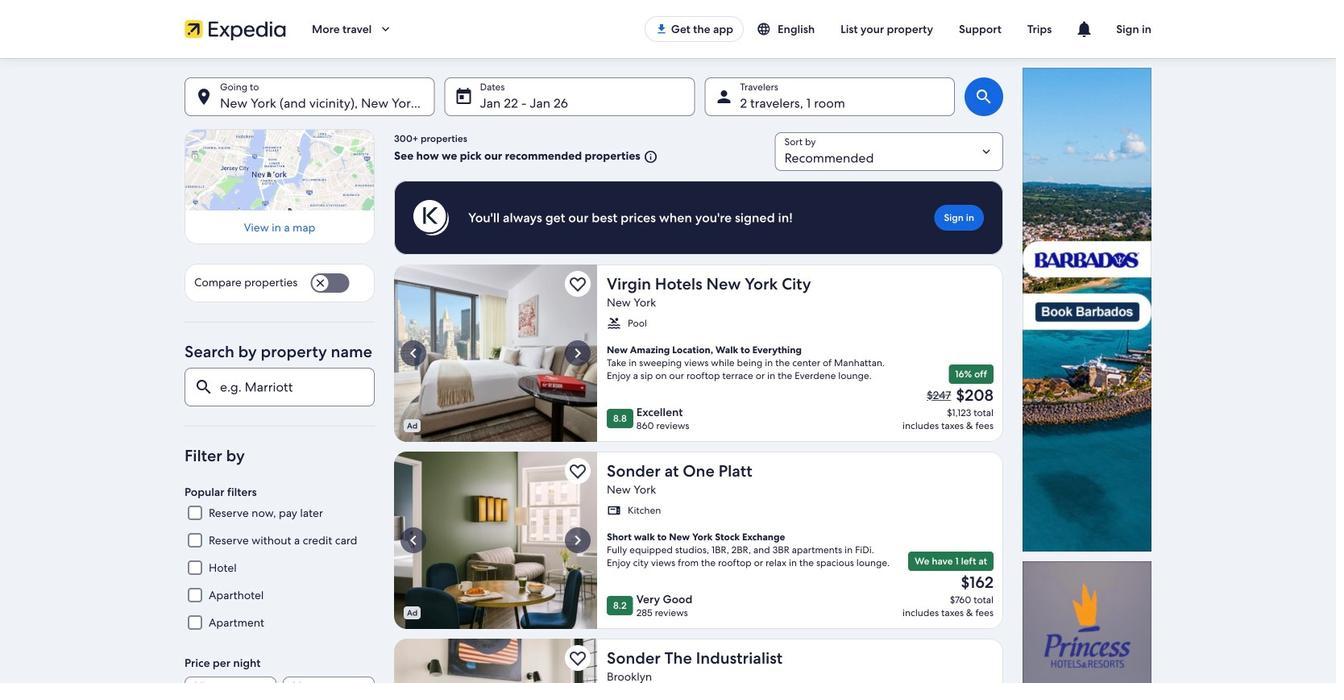 Task type: locate. For each thing, give the bounding box(es) containing it.
small image
[[757, 22, 778, 36], [641, 150, 659, 164]]

search image
[[975, 87, 994, 106]]

small image
[[607, 316, 622, 331], [607, 503, 622, 518]]

Save Sonder The Industrialist to a trip checkbox
[[565, 645, 591, 671]]

show next image for virgin hotels new york city image
[[569, 344, 588, 363]]

Save Sonder at One Platt to a trip checkbox
[[565, 458, 591, 484]]

living area image
[[394, 639, 598, 683]]

communication center icon image
[[1075, 19, 1094, 39]]

1 horizontal spatial small image
[[757, 22, 778, 36]]

1 vertical spatial small image
[[607, 503, 622, 518]]

small image for 'show next image for virgin hotels new york city'
[[607, 316, 622, 331]]

2 small image from the top
[[607, 503, 622, 518]]

show next image for sonder at one platt image
[[569, 531, 588, 550]]

show previous image for sonder at one platt image
[[404, 531, 423, 550]]

0 vertical spatial small image
[[607, 316, 622, 331]]

1 vertical spatial small image
[[641, 150, 659, 164]]

1 small image from the top
[[607, 316, 622, 331]]

0 vertical spatial small image
[[757, 22, 778, 36]]

download the app button image
[[655, 23, 668, 35]]

more travel image
[[378, 22, 393, 36]]

static map image image
[[185, 129, 375, 211]]

small image for show next image for sonder at one platt
[[607, 503, 622, 518]]



Task type: vqa. For each thing, say whether or not it's contained in the screenshot.
over
no



Task type: describe. For each thing, give the bounding box(es) containing it.
0 horizontal spatial small image
[[641, 150, 659, 164]]

expedia logo image
[[185, 18, 286, 40]]

Save Virgin Hotels New York City to a trip checkbox
[[565, 271, 591, 297]]

show previous image for virgin hotels new york city image
[[404, 344, 423, 363]]

room image
[[394, 264, 598, 442]]

interior image
[[394, 452, 598, 629]]



